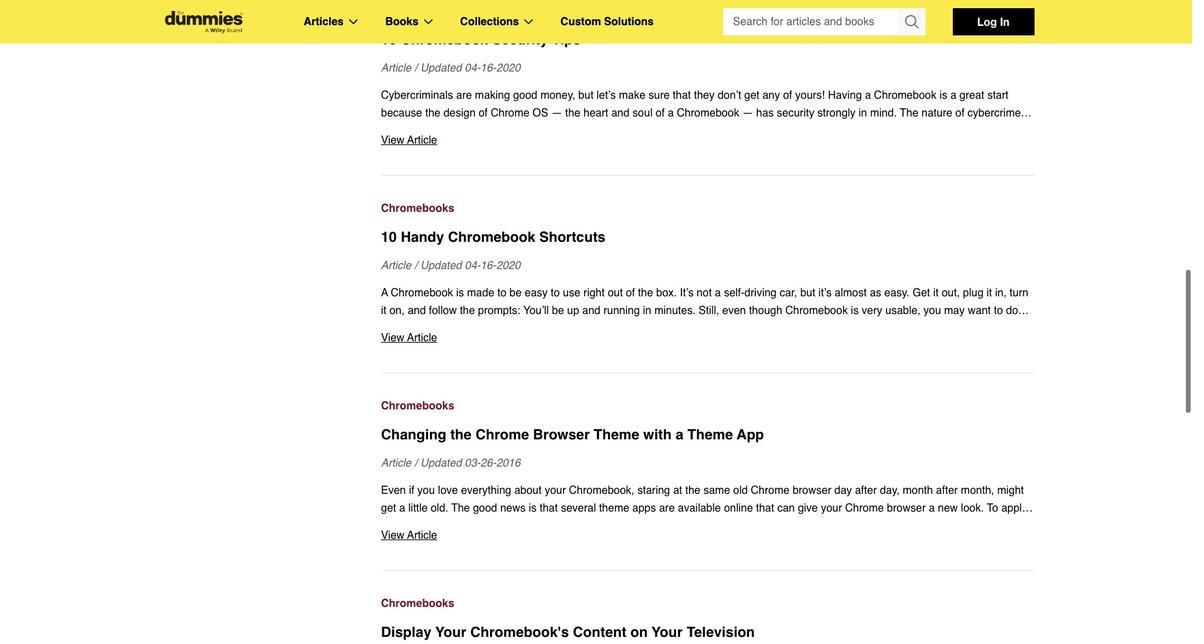Task type: describe. For each thing, give the bounding box(es) containing it.
view for 10 handy chromebook shortcuts
[[381, 332, 404, 344]]

app
[[737, 427, 764, 443]]

log in link
[[953, 8, 1034, 35]]

log in
[[977, 15, 1010, 28]]

view article link for changing the chrome browser theme with a theme app
[[381, 527, 1034, 545]]

cookie consent banner dialog
[[0, 592, 1192, 641]]

updated for the
[[420, 457, 462, 470]]

2016
[[496, 457, 520, 470]]

2020 for security
[[496, 62, 520, 74]]

16- for chromebook
[[480, 260, 496, 272]]

/ for handy
[[414, 260, 417, 272]]

updated for handy
[[420, 260, 462, 272]]

0 vertical spatial chromebook
[[401, 31, 488, 48]]

04- for chromebook
[[465, 260, 480, 272]]

article / updated 04-16-2020 for handy
[[381, 260, 520, 272]]

10 chromebook security tips link
[[381, 29, 1034, 50]]

/ for the
[[414, 457, 417, 470]]

2020 for chromebook
[[496, 260, 520, 272]]

chromebooks link for changing the chrome browser theme with a theme app
[[381, 397, 1034, 415]]

view for 10 chromebook security tips
[[381, 134, 404, 147]]

chromebooks for your
[[381, 598, 454, 610]]

26-
[[480, 457, 496, 470]]

open article categories image
[[349, 19, 358, 25]]

/ for chromebook
[[414, 62, 417, 74]]

changing the chrome browser theme with a theme app
[[381, 427, 764, 443]]

view for changing the chrome browser theme with a theme app
[[381, 530, 404, 542]]

security
[[492, 31, 548, 48]]

article / updated 04-16-2020 for chromebook
[[381, 62, 520, 74]]

10 handy chromebook shortcuts
[[381, 229, 606, 245]]

chromebooks link for 10 handy chromebook shortcuts
[[381, 200, 1034, 217]]

display
[[381, 624, 431, 641]]

view article for handy
[[381, 332, 437, 344]]

open book categories image
[[424, 19, 433, 25]]

article / updated 03-26-2016
[[381, 457, 520, 470]]

custom solutions link
[[561, 13, 654, 31]]

16- for security
[[480, 62, 496, 74]]

display your chromebook's content on your television
[[381, 624, 755, 641]]

open collections list image
[[524, 19, 533, 25]]

chromebook's
[[470, 624, 569, 641]]

chromebooks link for display your chromebook's content on your television
[[381, 595, 1034, 613]]

solutions
[[604, 16, 654, 28]]

custom
[[561, 16, 601, 28]]



Task type: locate. For each thing, give the bounding box(es) containing it.
0 vertical spatial 04-
[[465, 62, 480, 74]]

1 horizontal spatial theme
[[687, 427, 733, 443]]

chromebooks up 'open book categories' image at the top
[[381, 5, 454, 17]]

changing the chrome browser theme with a theme app link
[[381, 425, 1034, 445]]

custom solutions
[[561, 16, 654, 28]]

2 vertical spatial /
[[414, 457, 417, 470]]

chromebooks for chromebook
[[381, 5, 454, 17]]

03-
[[465, 457, 480, 470]]

theme right a
[[687, 427, 733, 443]]

content
[[573, 624, 627, 641]]

chromebooks link for 10 chromebook security tips
[[381, 2, 1034, 20]]

view
[[381, 134, 404, 147], [381, 332, 404, 344], [381, 530, 404, 542]]

updated
[[420, 62, 462, 74], [420, 260, 462, 272], [420, 457, 462, 470]]

1 04- from the top
[[465, 62, 480, 74]]

view article for chromebook
[[381, 134, 437, 147]]

display your chromebook's content on your television link
[[381, 622, 1034, 641]]

1 chromebooks link from the top
[[381, 2, 1034, 20]]

1 updated from the top
[[420, 62, 462, 74]]

1 horizontal spatial your
[[652, 624, 683, 641]]

0 vertical spatial /
[[414, 62, 417, 74]]

3 / from the top
[[414, 457, 417, 470]]

books
[[385, 16, 419, 28]]

1 2020 from the top
[[496, 62, 520, 74]]

0 vertical spatial updated
[[420, 62, 462, 74]]

1 your from the left
[[435, 624, 466, 641]]

4 chromebooks from the top
[[381, 598, 454, 610]]

2020 down 10 handy chromebook shortcuts
[[496, 260, 520, 272]]

0 vertical spatial view
[[381, 134, 404, 147]]

Search for articles and books text field
[[723, 8, 899, 35]]

3 chromebooks link from the top
[[381, 397, 1034, 415]]

view article
[[381, 134, 437, 147], [381, 332, 437, 344], [381, 530, 437, 542]]

10 handy chromebook shortcuts link
[[381, 227, 1034, 247]]

updated down 'open book categories' image at the top
[[420, 62, 462, 74]]

chrome
[[476, 427, 529, 443]]

2 article / updated 04-16-2020 from the top
[[381, 260, 520, 272]]

1 vertical spatial view article
[[381, 332, 437, 344]]

updated left 03-
[[420, 457, 462, 470]]

1 view article link from the top
[[381, 132, 1034, 149]]

1 article / updated 04-16-2020 from the top
[[381, 62, 520, 74]]

articles
[[304, 16, 344, 28]]

1 chromebooks from the top
[[381, 5, 454, 17]]

theme
[[594, 427, 639, 443], [687, 427, 733, 443]]

log
[[977, 15, 997, 28]]

2 vertical spatial updated
[[420, 457, 462, 470]]

04- down "10 chromebook security tips"
[[465, 62, 480, 74]]

with
[[643, 427, 672, 443]]

collections
[[460, 16, 519, 28]]

1 vertical spatial 10
[[381, 229, 397, 245]]

0 vertical spatial article / updated 04-16-2020
[[381, 62, 520, 74]]

1 vertical spatial view
[[381, 332, 404, 344]]

in
[[1000, 15, 1010, 28]]

16- down "10 chromebook security tips"
[[480, 62, 496, 74]]

1 theme from the left
[[594, 427, 639, 443]]

10 chromebook security tips
[[381, 31, 581, 48]]

chromebooks link up '10 chromebook security tips' link
[[381, 2, 1034, 20]]

group
[[723, 8, 925, 35]]

2020 down the security
[[496, 62, 520, 74]]

2 updated from the top
[[420, 260, 462, 272]]

0 vertical spatial 10
[[381, 31, 397, 48]]

10 for 10 handy chromebook shortcuts
[[381, 229, 397, 245]]

16-
[[480, 62, 496, 74], [480, 260, 496, 272]]

updated for chromebook
[[420, 62, 462, 74]]

04- down 10 handy chromebook shortcuts
[[465, 260, 480, 272]]

theme left with
[[594, 427, 639, 443]]

3 chromebooks from the top
[[381, 400, 454, 412]]

2 theme from the left
[[687, 427, 733, 443]]

4 chromebooks link from the top
[[381, 595, 1034, 613]]

2 10 from the top
[[381, 229, 397, 245]]

1 / from the top
[[414, 62, 417, 74]]

1 vertical spatial 16-
[[480, 260, 496, 272]]

a
[[676, 427, 684, 443]]

chromebooks
[[381, 5, 454, 17], [381, 202, 454, 215], [381, 400, 454, 412], [381, 598, 454, 610]]

10
[[381, 31, 397, 48], [381, 229, 397, 245]]

changing
[[381, 427, 446, 443]]

0 vertical spatial 2020
[[496, 62, 520, 74]]

chromebooks link up "changing the chrome browser theme with a theme app" link
[[381, 397, 1034, 415]]

1 view from the top
[[381, 134, 404, 147]]

view article for the
[[381, 530, 437, 542]]

on
[[630, 624, 648, 641]]

04- for security
[[465, 62, 480, 74]]

2 vertical spatial view article link
[[381, 527, 1034, 545]]

10 down books
[[381, 31, 397, 48]]

0 horizontal spatial your
[[435, 624, 466, 641]]

chromebooks link up display your chromebook's content on your television link
[[381, 595, 1034, 613]]

article / updated 04-16-2020 down "10 chromebook security tips"
[[381, 62, 520, 74]]

view article link
[[381, 132, 1034, 149], [381, 329, 1034, 347], [381, 527, 1034, 545]]

chromebooks for handy
[[381, 202, 454, 215]]

chromebooks for the
[[381, 400, 454, 412]]

2 vertical spatial view article
[[381, 530, 437, 542]]

1 vertical spatial /
[[414, 260, 417, 272]]

your right display
[[435, 624, 466, 641]]

view article link for 10 chromebook security tips
[[381, 132, 1034, 149]]

chromebooks up handy
[[381, 202, 454, 215]]

view article link for 10 handy chromebook shortcuts
[[381, 329, 1034, 347]]

chromebooks link up the 10 handy chromebook shortcuts link
[[381, 200, 1034, 217]]

shortcuts
[[539, 229, 606, 245]]

1 16- from the top
[[480, 62, 496, 74]]

tips
[[552, 31, 581, 48]]

1 10 from the top
[[381, 31, 397, 48]]

2 chromebooks from the top
[[381, 202, 454, 215]]

10 for 10 chromebook security tips
[[381, 31, 397, 48]]

1 vertical spatial updated
[[420, 260, 462, 272]]

3 view article link from the top
[[381, 527, 1034, 545]]

1 view article from the top
[[381, 134, 437, 147]]

3 view from the top
[[381, 530, 404, 542]]

article
[[381, 62, 411, 74], [407, 134, 437, 147], [381, 260, 411, 272], [407, 332, 437, 344], [381, 457, 411, 470], [407, 530, 437, 542]]

2020
[[496, 62, 520, 74], [496, 260, 520, 272]]

/ down books
[[414, 62, 417, 74]]

10 left handy
[[381, 229, 397, 245]]

04-
[[465, 62, 480, 74], [465, 260, 480, 272]]

0 vertical spatial 16-
[[480, 62, 496, 74]]

logo image
[[158, 11, 249, 33]]

chromebook
[[401, 31, 488, 48], [448, 229, 535, 245]]

2 view article link from the top
[[381, 329, 1034, 347]]

your
[[435, 624, 466, 641], [652, 624, 683, 641]]

0 vertical spatial view article link
[[381, 132, 1034, 149]]

1 vertical spatial 2020
[[496, 260, 520, 272]]

1 vertical spatial chromebook
[[448, 229, 535, 245]]

chromebooks up changing
[[381, 400, 454, 412]]

article / updated 04-16-2020
[[381, 62, 520, 74], [381, 260, 520, 272]]

2 vertical spatial view
[[381, 530, 404, 542]]

1 vertical spatial view article link
[[381, 329, 1034, 347]]

the
[[450, 427, 472, 443]]

1 vertical spatial article / updated 04-16-2020
[[381, 260, 520, 272]]

2 16- from the top
[[480, 260, 496, 272]]

2 view from the top
[[381, 332, 404, 344]]

browser
[[533, 427, 590, 443]]

handy
[[401, 229, 444, 245]]

2 2020 from the top
[[496, 260, 520, 272]]

your right on
[[652, 624, 683, 641]]

updated down handy
[[420, 260, 462, 272]]

/
[[414, 62, 417, 74], [414, 260, 417, 272], [414, 457, 417, 470]]

0 horizontal spatial theme
[[594, 427, 639, 443]]

2 04- from the top
[[465, 260, 480, 272]]

/ down changing
[[414, 457, 417, 470]]

1 vertical spatial 04-
[[465, 260, 480, 272]]

16- down 10 handy chromebook shortcuts
[[480, 260, 496, 272]]

television
[[687, 624, 755, 641]]

3 view article from the top
[[381, 530, 437, 542]]

2 view article from the top
[[381, 332, 437, 344]]

2 / from the top
[[414, 260, 417, 272]]

2 your from the left
[[652, 624, 683, 641]]

0 vertical spatial view article
[[381, 134, 437, 147]]

chromebooks link
[[381, 2, 1034, 20], [381, 200, 1034, 217], [381, 397, 1034, 415], [381, 595, 1034, 613]]

3 updated from the top
[[420, 457, 462, 470]]

article / updated 04-16-2020 down handy
[[381, 260, 520, 272]]

/ down handy
[[414, 260, 417, 272]]

chromebooks up display
[[381, 598, 454, 610]]

2 chromebooks link from the top
[[381, 200, 1034, 217]]



Task type: vqa. For each thing, say whether or not it's contained in the screenshot.
/ to the bottom
yes



